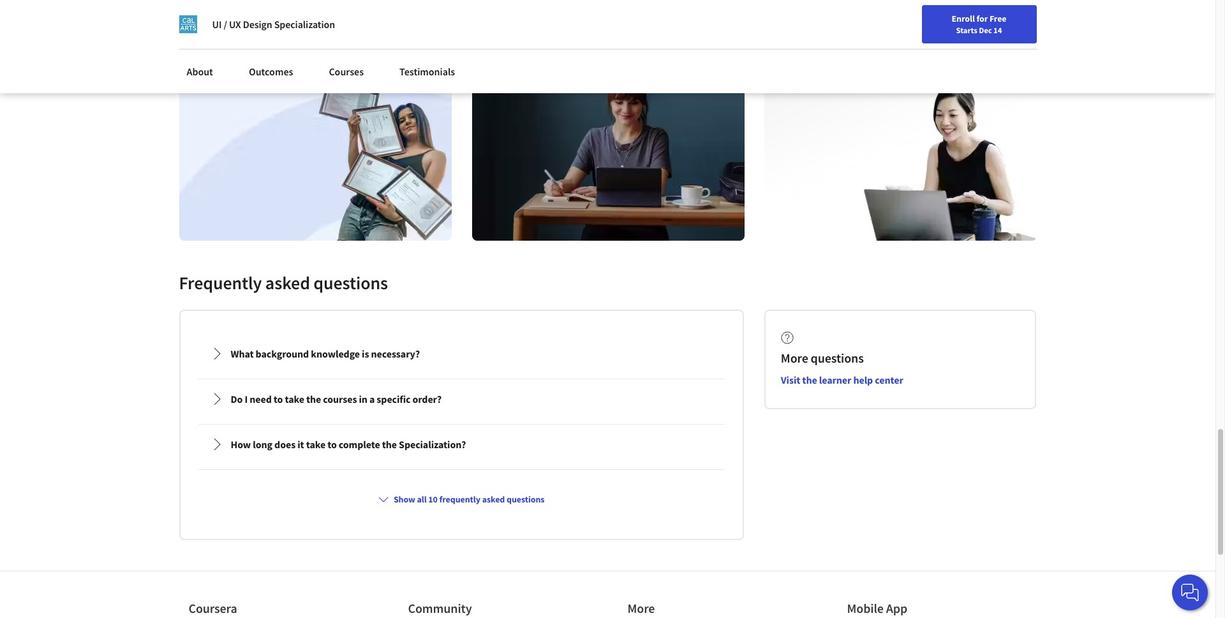 Task type: locate. For each thing, give the bounding box(es) containing it.
outcomes
[[249, 65, 293, 78]]

specialization
[[274, 18, 335, 31]]

visit
[[781, 373, 801, 386]]

0 vertical spatial your
[[813, 11, 830, 23]]

14
[[994, 25, 1003, 35]]

2 horizontal spatial questions
[[811, 350, 864, 366]]

your
[[813, 11, 830, 23], [880, 40, 897, 52]]

your right "find"
[[880, 40, 897, 52]]

your for upskill
[[813, 11, 830, 23]]

new
[[899, 40, 916, 52]]

learner
[[820, 373, 852, 386]]

do
[[231, 393, 243, 405]]

mobile app
[[848, 600, 908, 616]]

a
[[370, 393, 375, 405]]

ui
[[212, 18, 222, 31]]

in right excel
[[904, 11, 911, 23]]

your right upskill
[[813, 11, 830, 23]]

1 horizontal spatial to
[[328, 438, 337, 451]]

1 horizontal spatial in
[[904, 11, 911, 23]]

1 vertical spatial to
[[274, 393, 283, 405]]

dec
[[980, 25, 993, 35]]

all
[[417, 493, 427, 505]]

the right visit
[[803, 373, 818, 386]]

0 horizontal spatial take
[[285, 393, 304, 405]]

digital
[[927, 11, 950, 23]]

free
[[990, 13, 1007, 24]]

0 horizontal spatial in
[[359, 393, 368, 405]]

to left the complete
[[328, 438, 337, 451]]

1 horizontal spatial take
[[306, 438, 326, 451]]

0 vertical spatial questions
[[314, 271, 388, 294]]

take right it
[[306, 438, 326, 451]]

2 vertical spatial questions
[[507, 493, 545, 505]]

how
[[231, 438, 251, 451]]

1 vertical spatial your
[[880, 40, 897, 52]]

1 vertical spatial in
[[359, 393, 368, 405]]

coursera
[[189, 600, 237, 616]]

for
[[977, 13, 988, 24]]

testimonials
[[400, 65, 455, 78]]

questions
[[314, 271, 388, 294], [811, 350, 864, 366], [507, 493, 545, 505]]

how long does it take to complete the specialization? button
[[200, 426, 723, 462]]

economy
[[952, 11, 987, 23]]

find
[[862, 40, 878, 52]]

0 horizontal spatial questions
[[314, 271, 388, 294]]

the
[[913, 11, 925, 23], [803, 373, 818, 386], [306, 393, 321, 405], [382, 438, 397, 451]]

0 horizontal spatial your
[[813, 11, 830, 23]]

0 vertical spatial take
[[285, 393, 304, 405]]

specific
[[377, 393, 411, 405]]

do i need to take the courses in a specific order?
[[231, 393, 442, 405]]

is
[[362, 347, 369, 360]]

i
[[245, 393, 248, 405]]

career
[[917, 40, 942, 52]]

0 horizontal spatial asked
[[266, 271, 310, 294]]

more for more
[[628, 600, 655, 616]]

0 horizontal spatial more
[[628, 600, 655, 616]]

the right the complete
[[382, 438, 397, 451]]

to
[[874, 11, 882, 23], [274, 393, 283, 405], [328, 438, 337, 451]]

find your new career
[[862, 40, 942, 52]]

/
[[224, 18, 227, 31]]

2 horizontal spatial to
[[874, 11, 882, 23]]

long
[[253, 438, 273, 451]]

asked
[[266, 271, 310, 294], [482, 493, 505, 505]]

0 vertical spatial to
[[874, 11, 882, 23]]

ux
[[229, 18, 241, 31]]

1 horizontal spatial asked
[[482, 493, 505, 505]]

1 horizontal spatial your
[[880, 40, 897, 52]]

to left excel
[[874, 11, 882, 23]]

1 horizontal spatial questions
[[507, 493, 545, 505]]

what background knowledge is necessary?
[[231, 347, 420, 360]]

0 horizontal spatial to
[[274, 393, 283, 405]]

employees
[[831, 11, 872, 23]]

your for find
[[880, 40, 897, 52]]

find your new career link
[[856, 38, 948, 54]]

learn more
[[200, 38, 250, 50]]

courses link
[[321, 57, 372, 86]]

2 vertical spatial to
[[328, 438, 337, 451]]

english
[[971, 40, 1002, 53]]

do i need to take the courses in a specific order? button
[[200, 381, 723, 417]]

more questions
[[781, 350, 864, 366]]

knowledge
[[311, 347, 360, 360]]

mobile
[[848, 600, 884, 616]]

about link
[[179, 57, 221, 86]]

for
[[189, 6, 203, 19]]

1 vertical spatial asked
[[482, 493, 505, 505]]

more
[[781, 350, 809, 366], [628, 600, 655, 616]]

complete
[[339, 438, 380, 451]]

in left a
[[359, 393, 368, 405]]

1 vertical spatial take
[[306, 438, 326, 451]]

None search field
[[182, 34, 488, 59]]

0 vertical spatial asked
[[266, 271, 310, 294]]

california institute of the arts image
[[179, 15, 197, 33]]

upskill
[[785, 11, 811, 23]]

help
[[854, 373, 874, 386]]

to right need
[[274, 393, 283, 405]]

1 horizontal spatial more
[[781, 350, 809, 366]]

in
[[904, 11, 911, 23], [359, 393, 368, 405]]

for link
[[184, 0, 260, 26]]

1 vertical spatial more
[[628, 600, 655, 616]]

take
[[285, 393, 304, 405], [306, 438, 326, 451]]

asked inside dropdown button
[[482, 493, 505, 505]]

enroll
[[952, 13, 975, 24]]

0 vertical spatial more
[[781, 350, 809, 366]]

take right need
[[285, 393, 304, 405]]



Task type: describe. For each thing, give the bounding box(es) containing it.
frequently
[[440, 493, 481, 505]]

learn more link
[[200, 38, 268, 53]]

more for more questions
[[781, 350, 809, 366]]

app
[[887, 600, 908, 616]]

about
[[187, 65, 213, 78]]

upskill your employees to excel in the digital economy
[[785, 11, 987, 23]]

visit the learner help center
[[781, 373, 904, 386]]

outcomes link
[[241, 57, 301, 86]]

english button
[[948, 26, 1025, 67]]

community
[[408, 600, 472, 616]]

collapsed list
[[196, 331, 728, 618]]

visit the learner help center link
[[781, 373, 904, 386]]

questions inside dropdown button
[[507, 493, 545, 505]]

10
[[429, 493, 438, 505]]

enroll for free starts dec 14
[[952, 13, 1007, 35]]

the left courses
[[306, 393, 321, 405]]

take for it
[[306, 438, 326, 451]]

center
[[876, 373, 904, 386]]

background
[[256, 347, 309, 360]]

specialization?
[[399, 438, 466, 451]]

courses
[[329, 65, 364, 78]]

design
[[243, 18, 272, 31]]

show
[[394, 493, 416, 505]]

more
[[227, 38, 250, 50]]

courses
[[323, 393, 357, 405]]

the left digital
[[913, 11, 925, 23]]

it
[[298, 438, 304, 451]]

how long does it take to complete the specialization?
[[231, 438, 466, 451]]

1 vertical spatial questions
[[811, 350, 864, 366]]

show all 10 frequently asked questions
[[394, 493, 545, 505]]

learn
[[200, 38, 225, 50]]

testimonials link
[[392, 57, 463, 86]]

what
[[231, 347, 254, 360]]

frequently asked questions
[[179, 271, 388, 294]]

ui / ux design specialization
[[212, 18, 335, 31]]

necessary?
[[371, 347, 420, 360]]

does
[[275, 438, 296, 451]]

starts
[[957, 25, 978, 35]]

chat with us image
[[1181, 582, 1201, 603]]

order?
[[413, 393, 442, 405]]

show all 10 frequently asked questions button
[[373, 488, 550, 511]]

in inside dropdown button
[[359, 393, 368, 405]]

what background knowledge is necessary? button
[[200, 336, 723, 372]]

0 vertical spatial in
[[904, 11, 911, 23]]

take for to
[[285, 393, 304, 405]]

excel
[[883, 11, 902, 23]]

need
[[250, 393, 272, 405]]

frequently
[[179, 271, 262, 294]]

to for employees
[[874, 11, 882, 23]]

to for need
[[274, 393, 283, 405]]



Task type: vqa. For each thing, say whether or not it's contained in the screenshot.
the bottom the to
yes



